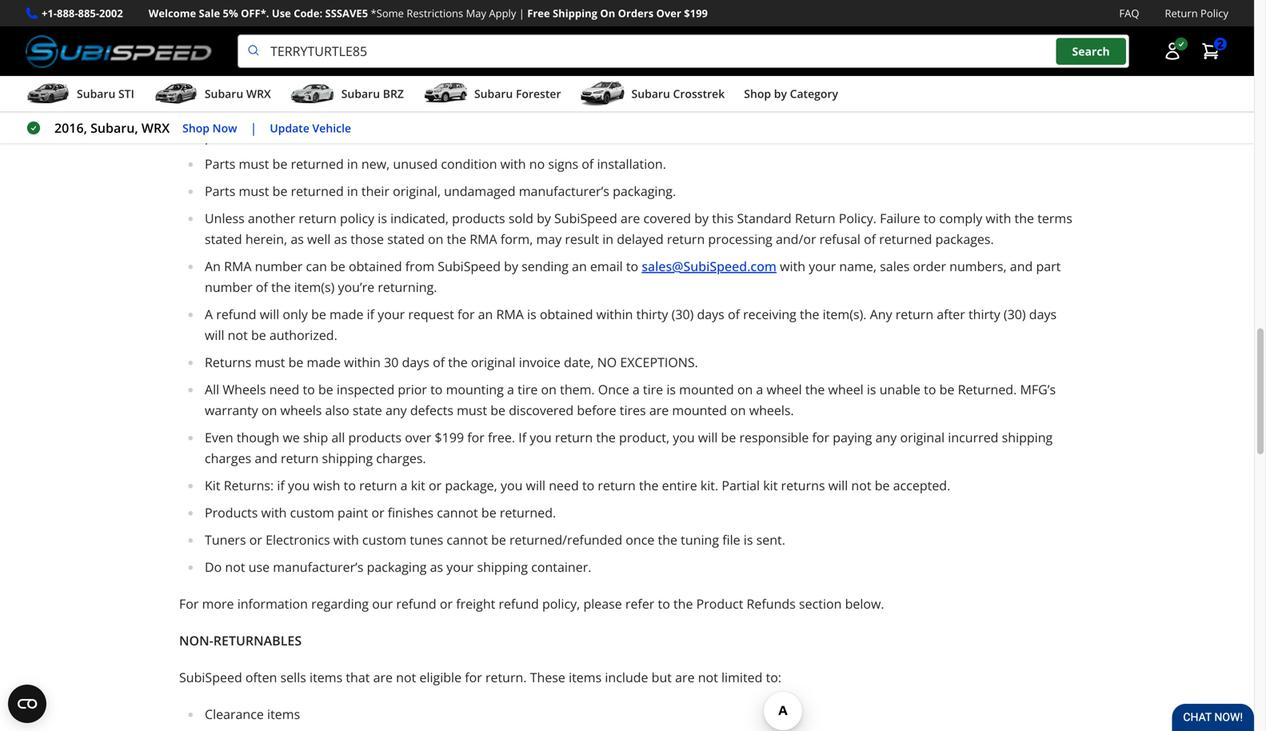 Task type: describe. For each thing, give the bounding box(es) containing it.
a up tires
[[633, 381, 640, 398]]

return policy link
[[1165, 5, 1229, 22]]

refund inside 'a refund will only be made if your request for an rma is obtained within thirty (30) days of receiving the item(s). any return after thirty (30) days will not be authorized.'
[[216, 306, 256, 323]]

listed
[[468, 53, 500, 70]]

and inside 'with your name, sales order numbers, and part number of the item(s) you're returning.'
[[1010, 258, 1033, 275]]

kit
[[205, 477, 220, 494]]

partial
[[722, 477, 760, 494]]

button image
[[1163, 42, 1182, 61]]

returned.
[[958, 381, 1017, 398]]

in inside unless another return policy is indicated, products sold by subispeed are covered by this standard return policy. failure to comply with the terms stated herein, as well as those stated on the rma form, may result in delayed return processing and/or refusal of returned packages.
[[603, 230, 614, 248]]

merchandise
[[471, 16, 560, 33]]

packaging.
[[613, 182, 676, 200]]

on right listed
[[503, 53, 519, 70]]

forester
[[516, 86, 561, 101]]

will up returned. at the left bottom of the page
[[526, 477, 546, 494]]

cannot for tunes
[[447, 531, 488, 548]]

is inside 'a refund will only be made if your request for an rma is obtained within thirty (30) days of receiving the item(s). any return after thirty (30) days will not be authorized.'
[[527, 306, 537, 323]]

be left accepted.
[[875, 477, 890, 494]]

returned down vehicles.
[[291, 155, 344, 172]]

will inside even though we ship all products over $199 for free. if you return the product, you will be responsible for paying any original incurred shipping charges and return shipping charges.
[[698, 429, 718, 446]]

to right refer
[[658, 595, 670, 612]]

by inside dropdown button
[[774, 86, 787, 101]]

returnables
[[213, 632, 302, 649]]

is left sent
[[682, 53, 691, 70]]

are inside unless another return policy is indicated, products sold by subispeed are covered by this standard return policy. failure to comply with the terms stated herein, as well as those stated on the rma form, may result in delayed return processing and/or refusal of returned packages.
[[621, 210, 640, 227]]

these
[[530, 669, 565, 686]]

subaru forester
[[474, 86, 561, 101]]

restrictions
[[407, 6, 463, 20]]

885-
[[78, 6, 99, 20]]

return up nature
[[881, 53, 919, 70]]

return down covered
[[667, 230, 705, 248]]

0 vertical spatial custom
[[290, 504, 334, 521]]

be up tuners or electronics with custom tunes cannot be returned/refunded once the tuning file is sent.
[[481, 504, 496, 521]]

wheels
[[280, 402, 322, 419]]

you left wish
[[288, 477, 310, 494]]

mfg's
[[1020, 381, 1056, 398]]

are right but
[[675, 669, 695, 686]]

processed.
[[987, 53, 1052, 70]]

return up the subaru crosstrek dropdown button
[[641, 53, 679, 70]]

all for all returns are subject to a restocking fee of up to 30%.
[[205, 80, 219, 97]]

returned.
[[500, 504, 556, 521]]

of right signs
[[582, 155, 594, 172]]

subaru for subaru forester
[[474, 86, 513, 101]]

return down we
[[281, 450, 319, 467]]

sent
[[695, 53, 720, 70]]

sells
[[280, 669, 306, 686]]

be up free.
[[491, 402, 506, 419]]

1 horizontal spatial shipping
[[477, 558, 528, 576]]

up
[[467, 80, 483, 97]]

to right wish
[[344, 477, 356, 494]]

0 horizontal spatial manufacturer's
[[273, 558, 364, 576]]

5%
[[223, 6, 238, 20]]

on left wheels.
[[730, 402, 746, 419]]

subaru for subaru crosstrek
[[632, 86, 670, 101]]

result
[[565, 230, 599, 248]]

2 horizontal spatial days
[[1029, 306, 1057, 323]]

are left a subaru brz thumbnail image
[[270, 80, 290, 97]]

racing,
[[937, 107, 977, 124]]

undamaged
[[444, 182, 516, 200]]

sales@subispeed.com link
[[642, 258, 777, 275]]

sending
[[522, 258, 569, 275]]

on up discovered
[[541, 381, 557, 398]]

search input field
[[238, 34, 1129, 68]]

0 vertical spatial a
[[408, 16, 416, 33]]

returned up well
[[291, 182, 344, 200]]

returns must be made within 30 days of the original invoice date, no exceptions.
[[205, 354, 698, 371]]

be down returned. at the left bottom of the page
[[491, 531, 506, 548]]

0 horizontal spatial days
[[402, 354, 429, 371]]

those
[[351, 230, 384, 248]]

be up returns
[[251, 326, 266, 344]]

shop for shop now
[[183, 120, 210, 135]]

return inside 'a refund will only be made if your request for an rma is obtained within thirty (30) days of receiving the item(s). any return after thirty (30) days will not be authorized.'
[[896, 306, 934, 323]]

no
[[597, 354, 617, 371]]

on up though on the bottom
[[262, 402, 277, 419]]

+1-888-885-2002
[[42, 6, 123, 20]]

for inside even though we ship all products over $199 for free. if you return the product, you will be responsible for paying any original incurred shipping charges and return shipping charges.
[[812, 429, 830, 446]]

due
[[667, 107, 690, 124]]

be down authorized.
[[288, 354, 303, 371]]

if inside 'a refund will only be made if your request for an rma is obtained within thirty (30) days of receiving the item(s). any return after thirty (30) days will not be authorized.'
[[367, 306, 374, 323]]

must for parts must be returned in their original, undamaged manufacturer's packaging.
[[239, 182, 269, 200]]

must up subject
[[270, 53, 300, 70]]

subispeed often sells items that are not eligible for return. these items include but are not limited to:
[[179, 669, 782, 686]]

a subaru wrx thumbnail image image
[[153, 82, 198, 106]]

request
[[408, 306, 454, 323]]

a up accepted
[[355, 80, 362, 97]]

date,
[[564, 354, 594, 371]]

or up use
[[249, 531, 262, 548]]

1 thirty from the left
[[636, 306, 668, 323]]

condition
[[441, 155, 497, 172]]

are right that in the left of the page
[[373, 669, 393, 686]]

returned inside unless another return policy is indicated, products sold by subispeed are covered by this standard return policy. failure to comply with the terms stated herein, as well as those stated on the rma form, may result in delayed return processing and/or refusal of returned packages.
[[879, 230, 932, 248]]

your up freight on the bottom
[[447, 558, 474, 576]]

products
[[205, 504, 258, 521]]

returned up all returns are subject to a restocking fee of up to 30%.
[[322, 53, 375, 70]]

crosstrek
[[673, 86, 725, 101]]

return up products with custom paint or finishes cannot be returned.
[[359, 477, 397, 494]]

*all packages returned without a return merchandise authorization (rma) will not be processed*
[[179, 16, 865, 33]]

to inside unless another return policy is indicated, products sold by subispeed are covered by this standard return policy. failure to comply with the terms stated herein, as well as those stated on the rma form, may result in delayed return processing and/or refusal of returned packages.
[[924, 210, 936, 227]]

with inside 'with your name, sales order numbers, and part number of the item(s) you're returning.'
[[780, 258, 806, 275]]

2 thirty from the left
[[969, 306, 1000, 323]]

unable
[[880, 381, 921, 398]]

refer
[[625, 595, 655, 612]]

be right can
[[330, 258, 345, 275]]

installed,
[[442, 107, 496, 124]]

you up returned. at the left bottom of the page
[[501, 477, 523, 494]]

0 vertical spatial number
[[255, 258, 303, 275]]

will left only at the left top
[[260, 306, 279, 323]]

category
[[790, 86, 838, 101]]

0 horizontal spatial original
[[471, 354, 516, 371]]

is inside unless another return policy is indicated, products sold by subispeed are covered by this standard return policy. failure to comply with the terms stated herein, as well as those stated on the rma form, may result in delayed return processing and/or refusal of returned packages.
[[378, 210, 387, 227]]

the left product
[[673, 595, 693, 612]]

container.
[[531, 558, 592, 576]]

regarding
[[311, 595, 369, 612]]

products inside even though we ship all products over $199 for free. if you return the product, you will be responsible for paying any original incurred shipping charges and return shipping charges.
[[348, 429, 402, 446]]

use
[[249, 558, 270, 576]]

over
[[405, 429, 431, 446]]

888-
[[57, 6, 78, 20]]

a subaru brz thumbnail image image
[[290, 82, 335, 106]]

must inside all wheels need to be inspected prior to mounting a tire on them. once a tire is mounted on a wheel the wheel is unable to be returned. mfg's warranty on wheels also state any defects must be discovered before tires are mounted on wheels.
[[457, 402, 487, 419]]

accepted
[[314, 107, 368, 124]]

off*.
[[241, 6, 269, 20]]

and down category
[[799, 107, 821, 124]]

be up another
[[272, 182, 288, 200]]

return up well
[[299, 210, 337, 227]]

the up restocking
[[394, 53, 413, 70]]

or left freight on the bottom
[[440, 595, 453, 612]]

rma right an
[[224, 258, 252, 275]]

by down the form,
[[504, 258, 518, 275]]

will down paying
[[828, 477, 848, 494]]

shop now
[[183, 120, 237, 135]]

return down before
[[555, 429, 593, 446]]

nature
[[879, 107, 918, 124]]

only
[[283, 306, 308, 323]]

not left eligible
[[396, 669, 416, 686]]

delayed
[[617, 230, 664, 248]]

now
[[212, 120, 237, 135]]

tuners
[[205, 531, 246, 548]]

be up also
[[318, 381, 333, 398]]

your down processed*
[[851, 53, 878, 70]]

non-returnables
[[179, 632, 305, 649]]

after
[[937, 306, 965, 323]]

orders
[[618, 6, 654, 20]]

terms
[[1038, 210, 1073, 227]]

a right form.
[[630, 53, 637, 70]]

for more information regarding our refund or freight refund policy, please refer to the product refunds section below.
[[179, 595, 884, 612]]

1 vertical spatial wrx
[[141, 119, 170, 136]]

all for all wheels need to be inspected prior to mounting a tire on them. once a tire is mounted on a wheel the wheel is unable to be returned. mfg's warranty on wheels also state any defects must be discovered before tires are mounted on wheels.
[[205, 381, 219, 398]]

or left package,
[[429, 477, 442, 494]]

shop by category button
[[744, 79, 838, 111]]

will up returns
[[205, 326, 224, 344]]

on
[[600, 6, 615, 20]]

to up restocking
[[378, 53, 391, 70]]

to right unable
[[924, 381, 936, 398]]

section
[[799, 595, 842, 612]]

a right mounting
[[507, 381, 514, 398]]

0 vertical spatial any
[[739, 53, 761, 70]]

on inside no returns will be accepted on opened, installed, or otherwise used products due to the dangerous and stressful nature of racing, off-road, and performance vehicles.
[[371, 107, 387, 124]]

be down update
[[272, 155, 288, 172]]

your up forester
[[522, 53, 549, 70]]

a refund will only be made if your request for an rma is obtained within thirty (30) days of receiving the item(s). any return after thirty (30) days will not be authorized.
[[205, 306, 1057, 344]]

0 horizontal spatial if
[[277, 477, 285, 494]]

dangerous
[[731, 107, 795, 124]]

be up subject
[[304, 53, 319, 70]]

opened,
[[390, 107, 439, 124]]

this
[[712, 210, 734, 227]]

2 horizontal spatial items
[[569, 669, 602, 686]]

1 vertical spatial |
[[250, 119, 257, 136]]

without
[[346, 16, 404, 33]]

by left this
[[694, 210, 709, 227]]

returns down responsible
[[781, 477, 825, 494]]

welcome
[[149, 6, 196, 20]]

in for their
[[347, 182, 358, 200]]

1 vertical spatial made
[[307, 354, 341, 371]]

original inside even though we ship all products over $199 for free. if you return the product, you will be responsible for paying any original incurred shipping charges and return shipping charges.
[[900, 429, 945, 446]]

be left the processed.
[[969, 53, 984, 70]]

an for email
[[572, 258, 587, 275]]

to right 'up'
[[486, 80, 499, 97]]

to up accepted
[[339, 80, 351, 97]]

a subaru sti thumbnail image image
[[26, 82, 70, 106]]

return down even though we ship all products over $199 for free. if you return the product, you will be responsible for paying any original incurred shipping charges and return shipping charges.
[[598, 477, 636, 494]]

open widget image
[[8, 685, 46, 723]]

a subaru crosstrek thumbnail image image
[[580, 82, 625, 106]]

and inside even though we ship all products over $199 for free. if you return the product, you will be responsible for paying any original incurred shipping charges and return shipping charges.
[[255, 450, 277, 467]]

1 stated from the left
[[205, 230, 242, 248]]

0 vertical spatial mounted
[[679, 381, 734, 398]]

not up racing,
[[945, 53, 965, 70]]

be right only at the left top
[[311, 306, 326, 323]]

1 vertical spatial custom
[[362, 531, 406, 548]]

2 (30) from the left
[[1004, 306, 1026, 323]]

rma inside 'a refund will only be made if your request for an rma is obtained within thirty (30) days of receiving the item(s). any return after thirty (30) days will not be authorized.'
[[496, 306, 524, 323]]

rma left form.
[[552, 53, 580, 70]]

we
[[283, 429, 300, 446]]

the right once
[[658, 531, 678, 548]]

subaru brz button
[[290, 79, 404, 111]]

update vehicle
[[270, 120, 351, 135]]

charges
[[205, 450, 251, 467]]

shop for shop by category
[[744, 86, 771, 101]]

well
[[307, 230, 331, 248]]

not left limited
[[698, 669, 718, 686]]

information
[[237, 595, 308, 612]]

1 horizontal spatial days
[[697, 306, 725, 323]]

1 wheel from the left
[[767, 381, 802, 398]]

need inside all wheels need to be inspected prior to mounting a tire on them. once a tire is mounted on a wheel the wheel is unable to be returned. mfg's warranty on wheels also state any defects must be discovered before tires are mounted on wheels.
[[269, 381, 299, 398]]

you down discovered
[[530, 429, 552, 446]]

parts for parts must be returned in their original, undamaged manufacturer's packaging.
[[205, 182, 235, 200]]

product
[[696, 595, 743, 612]]

1 location from the left
[[417, 53, 464, 70]]

of left 'up'
[[452, 80, 464, 97]]

made inside 'a refund will only be made if your request for an rma is obtained within thirty (30) days of receiving the item(s). any return after thirty (30) days will not be authorized.'
[[330, 306, 364, 323]]

2 wheel from the left
[[828, 381, 864, 398]]

include
[[605, 669, 648, 686]]

a down charges.
[[400, 477, 408, 494]]

your inside 'a refund will only be made if your request for an rma is obtained within thirty (30) days of receiving the item(s). any return after thirty (30) days will not be authorized.'
[[378, 306, 405, 323]]

the inside no returns will be accepted on opened, installed, or otherwise used products due to the dangerous and stressful nature of racing, off-road, and performance vehicles.
[[709, 107, 728, 124]]

products inside no returns will be accepted on opened, installed, or otherwise used products due to the dangerous and stressful nature of racing, off-road, and performance vehicles.
[[610, 107, 663, 124]]

with down paint
[[333, 531, 359, 548]]

subispeed logo image
[[26, 34, 212, 68]]

with left the no
[[500, 155, 526, 172]]

in for new,
[[347, 155, 358, 172]]

is left unable
[[867, 381, 876, 398]]

product,
[[619, 429, 670, 446]]

2016,
[[54, 119, 87, 136]]

a subaru forester thumbnail image image
[[423, 82, 468, 106]]

update
[[270, 120, 309, 135]]

clearance items
[[205, 706, 300, 723]]

installation.
[[597, 155, 666, 172]]



Task type: vqa. For each thing, say whether or not it's contained in the screenshot.
the topmost Within
yes



Task type: locate. For each thing, give the bounding box(es) containing it.
by up may
[[537, 210, 551, 227]]

2 vertical spatial products
[[348, 429, 402, 446]]

1 horizontal spatial return
[[1165, 6, 1198, 20]]

custom up electronics
[[290, 504, 334, 521]]

1 vertical spatial a
[[205, 306, 213, 323]]

of inside no returns will be accepted on opened, installed, or otherwise used products due to the dangerous and stressful nature of racing, off-road, and performance vehicles.
[[922, 107, 934, 124]]

shipping down mfg's
[[1002, 429, 1053, 446]]

to right due
[[693, 107, 705, 124]]

stressful
[[825, 107, 875, 124]]

a up wheels.
[[756, 381, 763, 398]]

of inside unless another return policy is indicated, products sold by subispeed are covered by this standard return policy. failure to comply with the terms stated herein, as well as those stated on the rma form, may result in delayed return processing and/or refusal of returned packages.
[[864, 230, 876, 248]]

a
[[408, 16, 416, 33], [205, 306, 213, 323]]

days
[[697, 306, 725, 323], [1029, 306, 1057, 323], [402, 354, 429, 371]]

other
[[764, 53, 796, 70]]

subaru up the 'no'
[[205, 86, 243, 101]]

by up dangerous at top right
[[774, 86, 787, 101]]

2 vertical spatial in
[[603, 230, 614, 248]]

the inside 'with your name, sales order numbers, and part number of the item(s) you're returning.'
[[271, 278, 291, 296]]

return inside unless another return policy is indicated, products sold by subispeed are covered by this standard return policy. failure to comply with the terms stated herein, as well as those stated on the rma form, may result in delayed return processing and/or refusal of returned packages.
[[795, 210, 836, 227]]

to inside no returns will be accepted on opened, installed, or otherwise used products due to the dangerous and stressful nature of racing, off-road, and performance vehicles.
[[693, 107, 705, 124]]

finishes
[[388, 504, 434, 521]]

all wheels need to be inspected prior to mounting a tire on them. once a tire is mounted on a wheel the wheel is unable to be returned. mfg's warranty on wheels also state any defects must be discovered before tires are mounted on wheels.
[[205, 381, 1056, 419]]

returns for will
[[225, 107, 269, 124]]

your
[[522, 53, 549, 70], [851, 53, 878, 70], [809, 258, 836, 275], [378, 306, 405, 323], [447, 558, 474, 576]]

must down mounting
[[457, 402, 487, 419]]

returned
[[278, 16, 343, 33]]

is right file
[[744, 531, 753, 548]]

if down you're
[[367, 306, 374, 323]]

original up accepted.
[[900, 429, 945, 446]]

free
[[527, 6, 550, 20]]

return
[[1165, 6, 1198, 20], [795, 210, 836, 227]]

5 subaru from the left
[[632, 86, 670, 101]]

1 horizontal spatial original
[[900, 429, 945, 446]]

an inside 'a refund will only be made if your request for an rma is obtained within thirty (30) days of receiving the item(s). any return after thirty (30) days will not be authorized.'
[[478, 306, 493, 323]]

an left email
[[572, 258, 587, 275]]

0 horizontal spatial thirty
[[636, 306, 668, 323]]

on up wheels.
[[737, 381, 753, 398]]

subaru for subaru sti
[[77, 86, 115, 101]]

a inside 'a refund will only be made if your request for an rma is obtained within thirty (30) days of receiving the item(s). any return after thirty (30) days will not be authorized.'
[[205, 306, 213, 323]]

0 horizontal spatial custom
[[290, 504, 334, 521]]

products
[[610, 107, 663, 124], [452, 210, 505, 227], [348, 429, 402, 446]]

2 vertical spatial for
[[465, 669, 482, 686]]

prior
[[398, 381, 427, 398]]

of inside 'with your name, sales order numbers, and part number of the item(s) you're returning.'
[[256, 278, 268, 296]]

returns for are
[[223, 80, 267, 97]]

1 horizontal spatial shop
[[744, 86, 771, 101]]

and right road,
[[1035, 107, 1058, 124]]

will up racing,
[[922, 53, 942, 70]]

on
[[503, 53, 519, 70], [371, 107, 387, 124], [428, 230, 444, 248], [541, 381, 557, 398], [737, 381, 753, 398], [262, 402, 277, 419], [730, 402, 746, 419]]

for
[[458, 306, 475, 323], [812, 429, 830, 446], [465, 669, 482, 686]]

1 vertical spatial if
[[277, 477, 285, 494]]

location up fee on the top
[[417, 53, 464, 70]]

an
[[572, 258, 587, 275], [478, 306, 493, 323]]

1 horizontal spatial location
[[800, 53, 847, 70]]

0 vertical spatial products
[[610, 107, 663, 124]]

to down even though we ship all products over $199 for free. if you return the product, you will be responsible for paying any original incurred shipping charges and return shipping charges.
[[582, 477, 595, 494]]

will up kit.
[[698, 429, 718, 446]]

processed*
[[787, 16, 865, 33]]

exceptions.
[[620, 354, 698, 371]]

of down herein,
[[256, 278, 268, 296]]

1 horizontal spatial |
[[519, 6, 525, 20]]

subispeed down non-
[[179, 669, 242, 686]]

all for all returns must be returned to the location listed on your rma form. if a return is sent to any other location your return will not be processed.
[[205, 53, 219, 70]]

of inside 'a refund will only be made if your request for an rma is obtained within thirty (30) days of receiving the item(s). any return after thirty (30) days will not be authorized.'
[[728, 306, 740, 323]]

kit up finishes
[[411, 477, 425, 494]]

a right *some
[[408, 16, 416, 33]]

state
[[353, 402, 382, 419]]

subispeed right from
[[438, 258, 501, 275]]

the left item(s).
[[800, 306, 820, 323]]

returns inside no returns will be accepted on opened, installed, or otherwise used products due to the dangerous and stressful nature of racing, off-road, and performance vehicles.
[[225, 107, 269, 124]]

number inside 'with your name, sales order numbers, and part number of the item(s) you're returning.'
[[205, 278, 253, 296]]

wrx
[[246, 86, 271, 101], [141, 119, 170, 136]]

if inside even though we ship all products over $199 for free. if you return the product, you will be responsible for paying any original incurred shipping charges and return shipping charges.
[[519, 429, 526, 446]]

0 vertical spatial for
[[458, 306, 475, 323]]

0 vertical spatial cannot
[[437, 504, 478, 521]]

to right sent
[[724, 53, 736, 70]]

no returns will be accepted on opened, installed, or otherwise used products due to the dangerous and stressful nature of racing, off-road, and performance vehicles.
[[205, 107, 1058, 145]]

1 horizontal spatial refund
[[396, 595, 437, 612]]

0 vertical spatial subispeed
[[554, 210, 617, 227]]

need up returned. at the left bottom of the page
[[549, 477, 579, 494]]

must up another
[[239, 182, 269, 200]]

authorized.
[[269, 326, 337, 344]]

subaru for subaru brz
[[341, 86, 380, 101]]

1 horizontal spatial as
[[334, 230, 347, 248]]

be inside even though we ship all products over $199 for free. if you return the product, you will be responsible for paying any original incurred shipping charges and return shipping charges.
[[721, 429, 736, 446]]

policy.
[[839, 210, 877, 227]]

wrx down a subaru wrx thumbnail image
[[141, 119, 170, 136]]

used
[[578, 107, 607, 124]]

1 horizontal spatial items
[[310, 669, 343, 686]]

0 vertical spatial wrx
[[246, 86, 271, 101]]

1 horizontal spatial (30)
[[1004, 306, 1026, 323]]

all inside all wheels need to be inspected prior to mounting a tire on them. once a tire is mounted on a wheel the wheel is unable to be returned. mfg's warranty on wheels also state any defects must be discovered before tires are mounted on wheels.
[[205, 381, 219, 398]]

sssave5
[[325, 6, 368, 20]]

1 horizontal spatial custom
[[362, 531, 406, 548]]

2 horizontal spatial as
[[430, 558, 443, 576]]

is down the exceptions.
[[667, 381, 676, 398]]

are up delayed
[[621, 210, 640, 227]]

2 subaru from the left
[[205, 86, 243, 101]]

2 tire from the left
[[643, 381, 663, 398]]

0 horizontal spatial an
[[478, 306, 493, 323]]

and left part
[[1010, 258, 1033, 275]]

tuning
[[681, 531, 719, 548]]

sale
[[199, 6, 220, 20]]

all
[[205, 53, 219, 70], [205, 80, 219, 97], [205, 381, 219, 398]]

within inside 'a refund will only be made if your request for an rma is obtained within thirty (30) days of receiving the item(s). any return after thirty (30) days will not be authorized.'
[[596, 306, 633, 323]]

not inside 'a refund will only be made if your request for an rma is obtained within thirty (30) days of receiving the item(s). any return after thirty (30) days will not be authorized.'
[[228, 326, 248, 344]]

2 stated from the left
[[387, 230, 425, 248]]

any inside even though we ship all products over $199 for free. if you return the product, you will be responsible for paying any original incurred shipping charges and return shipping charges.
[[876, 429, 897, 446]]

responsible
[[739, 429, 809, 446]]

1 horizontal spatial stated
[[387, 230, 425, 248]]

wrx inside 'dropdown button'
[[246, 86, 271, 101]]

in right result
[[603, 230, 614, 248]]

1 horizontal spatial if
[[619, 53, 627, 70]]

products with custom paint or finishes cannot be returned.
[[205, 504, 556, 521]]

2 horizontal spatial any
[[876, 429, 897, 446]]

0 horizontal spatial items
[[267, 706, 300, 723]]

0 vertical spatial made
[[330, 306, 364, 323]]

cannot down package,
[[437, 504, 478, 521]]

1 vertical spatial original
[[900, 429, 945, 446]]

2 all from the top
[[205, 80, 219, 97]]

1 vertical spatial cannot
[[447, 531, 488, 548]]

the inside even though we ship all products over $199 for free. if you return the product, you will be responsible for paying any original incurred shipping charges and return shipping charges.
[[596, 429, 616, 446]]

item(s)
[[294, 278, 335, 296]]

returns up "subaru wrx" in the left of the page
[[223, 53, 267, 70]]

0 vertical spatial if
[[619, 53, 627, 70]]

2 vertical spatial shipping
[[477, 558, 528, 576]]

cannot for finishes
[[437, 504, 478, 521]]

sent.
[[756, 531, 785, 548]]

2 parts from the top
[[205, 182, 235, 200]]

1 vertical spatial number
[[205, 278, 253, 296]]

0 horizontal spatial as
[[291, 230, 304, 248]]

any
[[739, 53, 761, 70], [386, 402, 407, 419], [876, 429, 897, 446]]

0 vertical spatial return
[[1165, 6, 1198, 20]]

thirty down 'with your name, sales order numbers, and part number of the item(s) you're returning.'
[[636, 306, 668, 323]]

the down crosstrek
[[709, 107, 728, 124]]

an rma number can be obtained from subispeed by sending an email to sales@subispeed.com
[[205, 258, 777, 275]]

if right returns:
[[277, 477, 285, 494]]

1 vertical spatial products
[[452, 210, 505, 227]]

(rma)
[[668, 16, 703, 33]]

policy,
[[542, 595, 580, 612]]

a down an
[[205, 306, 213, 323]]

you
[[530, 429, 552, 446], [673, 429, 695, 446], [288, 477, 310, 494], [501, 477, 523, 494]]

email
[[590, 258, 623, 275]]

subispeed up result
[[554, 210, 617, 227]]

manufacturer's down signs
[[519, 182, 609, 200]]

kit returns: if you wish to return a kit or package, you will need to return the entire kit. partial kit returns will not be accepted.
[[205, 477, 951, 494]]

subaru up accepted
[[341, 86, 380, 101]]

0 horizontal spatial within
[[344, 354, 381, 371]]

2 kit from the left
[[763, 477, 778, 494]]

1 vertical spatial manufacturer's
[[273, 558, 364, 576]]

to right email
[[626, 258, 638, 275]]

to right failure
[[924, 210, 936, 227]]

package,
[[445, 477, 497, 494]]

that
[[346, 669, 370, 686]]

parts down performance
[[205, 155, 235, 172]]

1 horizontal spatial wheel
[[828, 381, 864, 398]]

for
[[179, 595, 199, 612]]

0 vertical spatial need
[[269, 381, 299, 398]]

of right 30 at the left of the page
[[433, 354, 445, 371]]

parts for parts must be returned in new, unused condition with no signs of installation.
[[205, 155, 235, 172]]

wheels
[[223, 381, 266, 398]]

1 horizontal spatial tire
[[643, 381, 663, 398]]

0 horizontal spatial any
[[386, 402, 407, 419]]

1 horizontal spatial thirty
[[969, 306, 1000, 323]]

return up and/or
[[795, 210, 836, 227]]

1 kit from the left
[[411, 477, 425, 494]]

products inside unless another return policy is indicated, products sold by subispeed are covered by this standard return policy. failure to comply with the terms stated herein, as well as those stated on the rma form, may result in delayed return processing and/or refusal of returned packages.
[[452, 210, 505, 227]]

1 parts from the top
[[205, 155, 235, 172]]

1 vertical spatial any
[[386, 402, 407, 419]]

2 vertical spatial all
[[205, 381, 219, 398]]

0 horizontal spatial products
[[348, 429, 402, 446]]

for inside 'a refund will only be made if your request for an rma is obtained within thirty (30) days of receiving the item(s). any return after thirty (30) days will not be authorized.'
[[458, 306, 475, 323]]

otherwise
[[516, 107, 575, 124]]

kit right the "partial"
[[763, 477, 778, 494]]

location up category
[[800, 53, 847, 70]]

original
[[471, 354, 516, 371], [900, 429, 945, 446]]

any right paying
[[876, 429, 897, 446]]

2 vertical spatial subispeed
[[179, 669, 242, 686]]

1 (30) from the left
[[672, 306, 694, 323]]

for right the request
[[458, 306, 475, 323]]

0 horizontal spatial (30)
[[672, 306, 694, 323]]

kit
[[411, 477, 425, 494], [763, 477, 778, 494]]

(30) up the exceptions.
[[672, 306, 694, 323]]

will inside no returns will be accepted on opened, installed, or otherwise used products due to the dangerous and stressful nature of racing, off-road, and performance vehicles.
[[273, 107, 292, 124]]

0 horizontal spatial return
[[795, 210, 836, 227]]

2 vertical spatial any
[[876, 429, 897, 446]]

charges.
[[376, 450, 426, 467]]

electronics
[[266, 531, 330, 548]]

1 horizontal spatial if
[[367, 306, 374, 323]]

returned/refunded
[[510, 531, 622, 548]]

1 horizontal spatial need
[[549, 477, 579, 494]]

the down before
[[596, 429, 616, 446]]

will
[[922, 53, 942, 70], [273, 107, 292, 124], [260, 306, 279, 323], [205, 326, 224, 344], [698, 429, 718, 446], [526, 477, 546, 494], [828, 477, 848, 494]]

the left 'entire'
[[639, 477, 659, 494]]

subaru brz
[[341, 86, 404, 101]]

the inside 'a refund will only be made if your request for an rma is obtained within thirty (30) days of receiving the item(s). any return after thirty (30) days will not be authorized.'
[[800, 306, 820, 323]]

subaru for subaru wrx
[[205, 86, 243, 101]]

any inside all wheels need to be inspected prior to mounting a tire on them. once a tire is mounted on a wheel the wheel is unable to be returned. mfg's warranty on wheels also state any defects must be discovered before tires are mounted on wheels.
[[386, 402, 407, 419]]

another
[[248, 210, 295, 227]]

you right product,
[[673, 429, 695, 446]]

1 vertical spatial mounted
[[672, 402, 727, 419]]

any down prior
[[386, 402, 407, 419]]

1 vertical spatial if
[[519, 429, 526, 446]]

must for parts must be returned in new, unused condition with no signs of installation.
[[239, 155, 269, 172]]

all up subaru wrx 'dropdown button' on the top of the page
[[205, 53, 219, 70]]

processing
[[708, 230, 773, 248]]

returns:
[[224, 477, 274, 494]]

returned down failure
[[879, 230, 932, 248]]

4 subaru from the left
[[474, 86, 513, 101]]

days down sales@subispeed.com link
[[697, 306, 725, 323]]

the up responsible
[[805, 381, 825, 398]]

0 vertical spatial shipping
[[1002, 429, 1053, 446]]

1 vertical spatial return
[[795, 210, 836, 227]]

or right paint
[[372, 504, 384, 521]]

in
[[347, 155, 358, 172], [347, 182, 358, 200], [603, 230, 614, 248]]

0 horizontal spatial stated
[[205, 230, 242, 248]]

1 subaru from the left
[[77, 86, 115, 101]]

subaru inside dropdown button
[[474, 86, 513, 101]]

if right free.
[[519, 429, 526, 446]]

1 vertical spatial shop
[[183, 120, 210, 135]]

the up mounting
[[448, 354, 468, 371]]

within up inspected
[[344, 354, 381, 371]]

with up electronics
[[261, 504, 287, 521]]

0 horizontal spatial wrx
[[141, 119, 170, 136]]

obtained inside 'a refund will only be made if your request for an rma is obtained within thirty (30) days of receiving the item(s). any return after thirty (30) days will not be authorized.'
[[540, 306, 593, 323]]

the inside all wheels need to be inspected prior to mounting a tire on them. once a tire is mounted on a wheel the wheel is unable to be returned. mfg's warranty on wheels also state any defects must be discovered before tires are mounted on wheels.
[[805, 381, 825, 398]]

3 subaru from the left
[[341, 86, 380, 101]]

subaru wrx button
[[153, 79, 271, 111]]

0 horizontal spatial number
[[205, 278, 253, 296]]

0 vertical spatial manufacturer's
[[519, 182, 609, 200]]

be left responsible
[[721, 429, 736, 446]]

2 location from the left
[[800, 53, 847, 70]]

unused
[[393, 155, 438, 172]]

0 horizontal spatial obtained
[[349, 258, 402, 275]]

1 horizontal spatial manufacturer's
[[519, 182, 609, 200]]

of down policy.
[[864, 230, 876, 248]]

are inside all wheels need to be inspected prior to mounting a tire on them. once a tire is mounted on a wheel the wheel is unable to be returned. mfg's warranty on wheels also state any defects must be discovered before tires are mounted on wheels.
[[649, 402, 669, 419]]

on inside unless another return policy is indicated, products sold by subispeed are covered by this standard return policy. failure to comply with the terms stated herein, as well as those stated on the rma form, may result in delayed return processing and/or refusal of returned packages.
[[428, 230, 444, 248]]

subaru crosstrek
[[632, 86, 725, 101]]

0 vertical spatial obtained
[[349, 258, 402, 275]]

before
[[577, 402, 616, 419]]

subaru crosstrek button
[[580, 79, 725, 111]]

or inside no returns will be accepted on opened, installed, or otherwise used products due to the dangerous and stressful nature of racing, off-road, and performance vehicles.
[[499, 107, 512, 124]]

packages
[[211, 16, 274, 33]]

unless another return policy is indicated, products sold by subispeed are covered by this standard return policy. failure to comply with the terms stated herein, as well as those stated on the rma form, may result in delayed return processing and/or refusal of returned packages.
[[205, 210, 1073, 248]]

subject
[[293, 80, 336, 97]]

1 vertical spatial parts
[[205, 182, 235, 200]]

your inside 'with your name, sales order numbers, and part number of the item(s) you're returning.'
[[809, 258, 836, 275]]

an down an rma number can be obtained from subispeed by sending an email to sales@subispeed.com
[[478, 306, 493, 323]]

policy
[[1201, 6, 1229, 20]]

1 horizontal spatial subispeed
[[438, 258, 501, 275]]

brz
[[383, 86, 404, 101]]

search button
[[1056, 38, 1126, 65]]

0 horizontal spatial shipping
[[322, 450, 373, 467]]

as right well
[[334, 230, 347, 248]]

1 vertical spatial need
[[549, 477, 579, 494]]

shipping down all
[[322, 450, 373, 467]]

1 vertical spatial all
[[205, 80, 219, 97]]

be up vehicles.
[[296, 107, 311, 124]]

will
[[706, 16, 735, 33]]

1 vertical spatial subispeed
[[438, 258, 501, 275]]

0 horizontal spatial need
[[269, 381, 299, 398]]

packages.
[[936, 230, 994, 248]]

do not use manufacturer's packaging as your shipping container.
[[205, 558, 595, 576]]

1 all from the top
[[205, 53, 219, 70]]

days right 30 at the left of the page
[[402, 354, 429, 371]]

0 horizontal spatial subispeed
[[179, 669, 242, 686]]

paying
[[833, 429, 872, 446]]

0 horizontal spatial wheel
[[767, 381, 802, 398]]

accepted.
[[893, 477, 951, 494]]

1 horizontal spatial obtained
[[540, 306, 593, 323]]

0 vertical spatial |
[[519, 6, 525, 20]]

return left 'policy'
[[1165, 6, 1198, 20]]

0 horizontal spatial if
[[519, 429, 526, 446]]

rma inside unless another return policy is indicated, products sold by subispeed are covered by this standard return policy. failure to comply with the terms stated herein, as well as those stated on the rma form, may result in delayed return processing and/or refusal of returned packages.
[[470, 230, 497, 248]]

discovered
[[509, 402, 574, 419]]

subispeed inside unless another return policy is indicated, products sold by subispeed are covered by this standard return policy. failure to comply with the terms stated herein, as well as those stated on the rma form, may result in delayed return processing and/or refusal of returned packages.
[[554, 210, 617, 227]]

an for rma
[[478, 306, 493, 323]]

non-
[[179, 632, 213, 649]]

off-
[[980, 107, 1001, 124]]

all up the 'no'
[[205, 80, 219, 97]]

be inside no returns will be accepted on opened, installed, or otherwise used products due to the dangerous and stressful nature of racing, off-road, and performance vehicles.
[[296, 107, 311, 124]]

0 vertical spatial if
[[367, 306, 374, 323]]

items right "these" in the left bottom of the page
[[569, 669, 602, 686]]

are
[[270, 80, 290, 97], [621, 210, 640, 227], [649, 402, 669, 419], [373, 669, 393, 686], [675, 669, 695, 686]]

3 all from the top
[[205, 381, 219, 398]]

return.
[[485, 669, 527, 686]]

1 horizontal spatial kit
[[763, 477, 778, 494]]

returns for must
[[223, 53, 267, 70]]

1 vertical spatial an
[[478, 306, 493, 323]]

2 horizontal spatial shipping
[[1002, 429, 1053, 446]]

vehicles.
[[286, 128, 336, 145]]

with inside unless another return policy is indicated, products sold by subispeed are covered by this standard return policy. failure to comply with the terms stated herein, as well as those stated on the rma form, may result in delayed return processing and/or refusal of returned packages.
[[986, 210, 1011, 227]]

1 horizontal spatial any
[[739, 53, 761, 70]]

0 horizontal spatial tire
[[518, 381, 538, 398]]

subaru inside 'dropdown button'
[[205, 86, 243, 101]]

shop inside dropdown button
[[744, 86, 771, 101]]

subaru sti button
[[26, 79, 134, 111]]

standard
[[737, 210, 792, 227]]

0 vertical spatial an
[[572, 258, 587, 275]]

0 horizontal spatial refund
[[216, 306, 256, 323]]

original,
[[393, 182, 441, 200]]

1 tire from the left
[[518, 381, 538, 398]]

to up defects
[[430, 381, 443, 398]]

not down paying
[[851, 477, 872, 494]]

0 horizontal spatial a
[[205, 306, 213, 323]]

all up warranty
[[205, 381, 219, 398]]

returns up now
[[223, 80, 267, 97]]

must for returns must be made within 30 days of the original invoice date, no exceptions.
[[255, 354, 285, 371]]

thirty right the after
[[969, 306, 1000, 323]]

no
[[205, 107, 222, 124]]

0 vertical spatial within
[[596, 306, 633, 323]]

0 vertical spatial all
[[205, 53, 219, 70]]

receiving
[[743, 306, 797, 323]]

with right the comply at top right
[[986, 210, 1011, 227]]

the down the indicated,
[[447, 230, 466, 248]]

to up wheels
[[303, 381, 315, 398]]

refund
[[216, 306, 256, 323], [396, 595, 437, 612], [499, 595, 539, 612]]

1 horizontal spatial within
[[596, 306, 633, 323]]

0 horizontal spatial |
[[250, 119, 257, 136]]

covered
[[644, 210, 691, 227]]

location
[[417, 53, 464, 70], [800, 53, 847, 70]]

form,
[[501, 230, 533, 248]]

stated down the unless
[[205, 230, 242, 248]]

within
[[596, 306, 633, 323], [344, 354, 381, 371]]

be left returned. on the bottom of the page
[[940, 381, 955, 398]]

not right do
[[225, 558, 245, 576]]

all returns must be returned to the location listed on your rma form. if a return is sent to any other location your return will not be processed.
[[205, 53, 1052, 70]]

the left terms
[[1015, 210, 1034, 227]]

2 horizontal spatial refund
[[499, 595, 539, 612]]

1 horizontal spatial wrx
[[246, 86, 271, 101]]

refusal
[[820, 230, 861, 248]]



